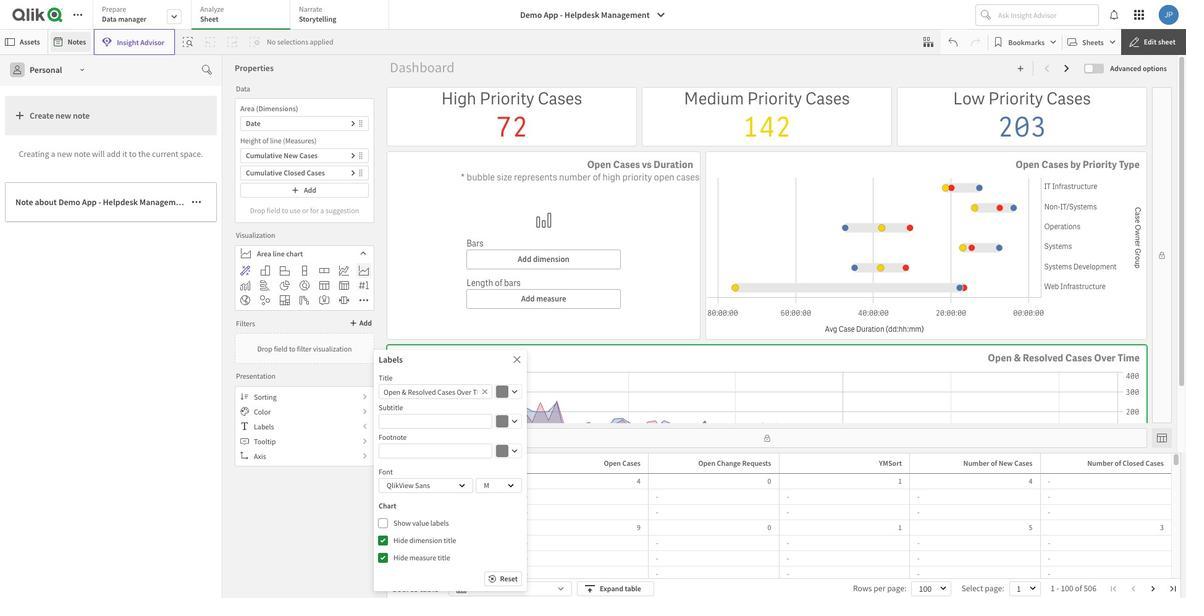 Task type: describe. For each thing, give the bounding box(es) containing it.
table image
[[319, 280, 329, 290]]

rows
[[853, 583, 872, 593]]

open & resolved cases over time
[[988, 352, 1140, 365]]

16,
[[233, 196, 244, 208]]

sheet
[[200, 14, 218, 23]]

cumulative new cases
[[246, 151, 318, 160]]

0 for 9
[[768, 523, 771, 532]]

0 vertical spatial date
[[246, 119, 261, 128]]

sheets button
[[1065, 32, 1119, 52]]

1 page from the left
[[887, 583, 904, 593]]

tab list containing prepare
[[93, 0, 394, 31]]

low
[[953, 88, 985, 109]]

m
[[484, 481, 489, 490]]

field
[[274, 344, 288, 353]]

hide source table viewer image
[[1157, 433, 1167, 443]]

add dimension button
[[467, 250, 621, 270]]

9
[[637, 523, 641, 532]]

font
[[379, 467, 393, 476]]

color
[[254, 407, 271, 416]]

sheets
[[1082, 37, 1104, 47]]

next sheet: performance image
[[1062, 64, 1072, 74]]

edit sheet
[[1144, 37, 1176, 46]]

number of new cases
[[964, 458, 1033, 468]]

font qlikview sans
[[379, 467, 430, 490]]

add inside length of bars add measure
[[521, 294, 535, 304]]

hide for hide dimension title
[[394, 536, 408, 545]]

1 vertical spatial data
[[236, 84, 250, 93]]

high
[[441, 88, 476, 109]]

assets button
[[2, 32, 45, 52]]

add down more icon
[[359, 318, 372, 327]]

open inside button
[[604, 458, 621, 468]]

medium priority cases 142
[[684, 88, 850, 145]]

priority for 203
[[989, 88, 1043, 109]]

time
[[1118, 352, 1140, 365]]

ymsort
[[879, 458, 902, 468]]

142
[[742, 109, 792, 145]]

open cases
[[604, 458, 641, 468]]

2 vertical spatial 1
[[1051, 583, 1055, 593]]

tooltip
[[254, 436, 276, 446]]

dimension inside bars add dimension
[[533, 254, 570, 265]]

application containing 72
[[0, 0, 1186, 598]]

horizontal grouped bar chart image
[[280, 266, 290, 276]]

table for source table
[[420, 583, 439, 594]]

advanced options
[[1110, 64, 1167, 73]]

show value labels
[[394, 518, 449, 528]]

Ask Insight Advisor text field
[[996, 5, 1098, 25]]

0 vertical spatial add button
[[240, 183, 369, 198]]

closed inside button
[[284, 168, 305, 177]]

2 : from the left
[[1002, 583, 1004, 593]]

number for number of closed cases
[[1087, 458, 1113, 468]]

chart
[[379, 501, 396, 510]]

open for duration
[[587, 158, 611, 171]]

vertical combo chart image
[[240, 280, 250, 290]]

*
[[461, 171, 465, 184]]

dashboard
[[390, 58, 455, 76]]

72
[[495, 109, 528, 145]]

priority for 142
[[747, 88, 802, 109]]

create new sheet image
[[1017, 65, 1025, 72]]

height of line (measures)
[[240, 136, 317, 145]]

pivot table image
[[339, 280, 349, 290]]

duration
[[654, 158, 693, 171]]

cases
[[676, 171, 700, 184]]

1 4 from the left
[[637, 476, 641, 486]]

new inside button
[[999, 458, 1013, 468]]

more image
[[359, 295, 369, 305]]

height
[[240, 136, 261, 145]]

length of bars add measure
[[467, 277, 566, 304]]

visualization
[[313, 344, 352, 353]]

add down cumulative closed cases button
[[304, 185, 316, 195]]

1 : from the left
[[904, 583, 907, 593]]

bars
[[467, 238, 484, 249]]

0 vertical spatial to
[[129, 148, 137, 159]]

creating
[[19, 148, 49, 159]]

1 vertical spatial measure
[[409, 553, 436, 562]]

low priority cases 203
[[953, 88, 1091, 145]]

open cases by priority type
[[1016, 158, 1140, 171]]

100
[[1061, 583, 1074, 593]]

1 for 5
[[898, 523, 902, 532]]

reset button
[[485, 571, 522, 586]]

bars
[[504, 277, 521, 289]]

cumulative closed cases button
[[240, 166, 369, 180]]

demo app - helpdesk management
[[520, 9, 650, 20]]

add inside bars add dimension
[[518, 254, 531, 265]]

Subtitle text field
[[379, 416, 492, 427]]

labels inside button
[[254, 422, 274, 431]]

0 horizontal spatial demo
[[59, 196, 80, 208]]

hide for hide measure title
[[394, 553, 408, 562]]

cases inside button
[[307, 168, 325, 177]]

cases inside 'high priority cases 72'
[[538, 88, 582, 109]]

vertical grouped bar chart image
[[260, 266, 270, 276]]

m button
[[476, 478, 522, 493]]

table for expand table
[[625, 584, 641, 593]]

assets
[[20, 37, 40, 46]]

1 for 4
[[898, 476, 902, 486]]

high
[[603, 171, 621, 184]]

create new note button
[[5, 96, 217, 135]]

medium
[[684, 88, 744, 109]]

will
[[92, 148, 105, 159]]

1 horizontal spatial management
[[601, 9, 650, 20]]

donut chart image
[[300, 280, 310, 290]]

sorting button
[[235, 389, 374, 404]]

Title text field
[[379, 386, 478, 397]]

1 vertical spatial dimension
[[409, 536, 442, 545]]

hide dimension title
[[394, 536, 456, 545]]

priority for 72
[[480, 88, 534, 109]]

bars add dimension
[[467, 238, 570, 265]]

1 horizontal spatial helpdesk
[[565, 9, 599, 20]]

length
[[467, 277, 493, 289]]

note
[[15, 196, 33, 208]]

area for area (dimensions)
[[240, 104, 255, 113]]

personal button
[[5, 60, 92, 80]]

chart
[[286, 249, 303, 258]]

box plot image
[[339, 295, 349, 305]]

show
[[394, 518, 411, 528]]

change
[[717, 458, 741, 468]]

manager
[[118, 14, 146, 23]]

(november
[[190, 196, 231, 208]]

open change requests button
[[682, 456, 776, 471]]

rows per page :
[[853, 583, 907, 593]]

cumulative closed cases
[[246, 168, 325, 177]]

tooltip button
[[235, 434, 374, 449]]

priority
[[622, 171, 652, 184]]

expand table button
[[577, 581, 654, 596]]

cases inside medium priority cases 142
[[806, 88, 850, 109]]



Task type: locate. For each thing, give the bounding box(es) containing it.
reset
[[500, 574, 518, 583]]

0 horizontal spatial :
[[904, 583, 907, 593]]

3
[[1160, 523, 1164, 532]]

1 horizontal spatial closed
[[1123, 458, 1144, 468]]

close image
[[512, 355, 522, 365]]

1 - 100 of 506
[[1051, 583, 1097, 593]]

search notes image
[[202, 65, 212, 75]]

date up height
[[246, 119, 261, 128]]

undo image
[[949, 37, 958, 47]]

cumulative new cases button
[[240, 148, 369, 163]]

0 vertical spatial date button
[[240, 116, 369, 131]]

helpdesk
[[565, 9, 599, 20], [103, 196, 138, 208]]

dimension
[[533, 254, 570, 265], [409, 536, 442, 545]]

go to the next page image
[[1150, 585, 1157, 592]]

vertical stacked bar chart image
[[300, 266, 310, 276]]

options
[[1143, 64, 1167, 73]]

0 vertical spatial data
[[102, 14, 117, 23]]

0 horizontal spatial measure
[[409, 553, 436, 562]]

create
[[30, 110, 54, 121]]

area line chart button
[[235, 246, 374, 261]]

map image
[[240, 295, 250, 305]]

cases inside low priority cases 203
[[1047, 88, 1091, 109]]

add down the add dimension "button"
[[521, 294, 535, 304]]

closed
[[284, 168, 305, 177], [1123, 458, 1144, 468]]

cumulative inside button
[[246, 168, 282, 177]]

cases
[[538, 88, 582, 109], [806, 88, 850, 109], [1047, 88, 1091, 109], [299, 151, 318, 160], [613, 158, 640, 171], [1042, 158, 1068, 171], [307, 168, 325, 177], [1065, 352, 1092, 365], [622, 458, 641, 468], [1014, 458, 1033, 468], [1146, 458, 1164, 468]]

1 horizontal spatial number
[[1087, 458, 1113, 468]]

select page :
[[962, 583, 1004, 593]]

0 horizontal spatial area
[[240, 104, 255, 113]]

0 vertical spatial note
[[73, 110, 90, 121]]

date button
[[240, 116, 369, 131], [479, 456, 515, 471]]

to right it
[[129, 148, 137, 159]]

no
[[267, 37, 276, 46]]

go to the last page image
[[1170, 585, 1177, 592]]

2 hide from the top
[[394, 553, 408, 562]]

note left will
[[74, 148, 90, 159]]

creating a new note will add it to the current space.
[[19, 148, 203, 159]]

0 horizontal spatial new
[[284, 151, 298, 160]]

data inside prepare data manager
[[102, 14, 117, 23]]

0 vertical spatial management
[[601, 9, 650, 20]]

1 number from the left
[[964, 458, 989, 468]]

of inside length of bars add measure
[[495, 277, 502, 289]]

cumulative inside "button"
[[246, 151, 282, 160]]

1 horizontal spatial labels
[[379, 354, 403, 365]]

&
[[1014, 352, 1021, 365]]

area line chart image
[[359, 266, 369, 276]]

0 vertical spatial helpdesk
[[565, 9, 599, 20]]

number inside number of new cases button
[[964, 458, 989, 468]]

1 vertical spatial labels
[[254, 422, 274, 431]]

add button down cumulative closed cases button
[[240, 183, 369, 198]]

1 vertical spatial new
[[57, 148, 72, 159]]

number for number of new cases
[[964, 458, 989, 468]]

data down properties
[[236, 84, 250, 93]]

area line chart
[[257, 249, 303, 258]]

0 vertical spatial dimension
[[533, 254, 570, 265]]

click to unlock sheet layout image
[[1158, 251, 1166, 259]]

axis button
[[235, 449, 374, 463]]

go to the previous page image
[[1130, 585, 1137, 592]]

: right per
[[904, 583, 907, 593]]

1 vertical spatial to
[[289, 344, 296, 353]]

0 vertical spatial measure
[[536, 294, 566, 304]]

showing 101 rows and 6 columns. use arrow keys to navigate in table cells and tab to move to pagination controls. for the full range of keyboard navigation, see the documentation. element
[[387, 453, 1171, 598]]

title for hide measure title
[[438, 553, 450, 562]]

0 vertical spatial 1
[[898, 476, 902, 486]]

subtitle
[[379, 403, 403, 412]]

1 vertical spatial date
[[495, 458, 510, 468]]

add up the bars
[[518, 254, 531, 265]]

1 horizontal spatial page
[[985, 583, 1002, 593]]

0 vertical spatial new
[[284, 151, 298, 160]]

horizontal combo chart image
[[260, 280, 270, 290]]

0 vertical spatial cumulative
[[246, 151, 282, 160]]

cumulative for cumulative closed cases
[[246, 168, 282, 177]]

it
[[122, 148, 127, 159]]

priority right the by
[[1083, 158, 1117, 171]]

cumulative down cumulative new cases
[[246, 168, 282, 177]]

title
[[379, 373, 393, 382]]

priority right 'medium'
[[747, 88, 802, 109]]

per
[[874, 583, 886, 593]]

line up cumulative new cases
[[270, 136, 282, 145]]

2023)
[[246, 196, 267, 208]]

qlikview sans button
[[379, 478, 473, 493]]

waterfall chart image
[[300, 295, 310, 305]]

2 4 from the left
[[1029, 476, 1033, 486]]

high priority cases 72
[[441, 88, 582, 145]]

(dimensions)
[[256, 104, 298, 113]]

page right per
[[887, 583, 904, 593]]

expand table
[[600, 584, 641, 593]]

visualization
[[236, 230, 275, 240]]

0 vertical spatial line
[[270, 136, 282, 145]]

footnote
[[379, 432, 407, 442]]

of for line
[[262, 136, 269, 145]]

1 vertical spatial hide
[[394, 553, 408, 562]]

page right select
[[985, 583, 1002, 593]]

drop field to filter visualization
[[257, 344, 352, 353]]

1 vertical spatial closed
[[1123, 458, 1144, 468]]

open for priority
[[1016, 158, 1040, 171]]

a
[[51, 148, 55, 159]]

no selections applied
[[267, 37, 333, 46]]

Footnote text field
[[379, 446, 492, 456]]

expand
[[600, 584, 623, 593]]

analyze sheet
[[200, 4, 224, 23]]

horizontal stacked bar chart image
[[319, 266, 329, 276]]

1 0 from the top
[[768, 476, 771, 486]]

1 vertical spatial line
[[273, 249, 285, 258]]

advanced
[[1110, 64, 1141, 73]]

0 vertical spatial new
[[55, 110, 71, 121]]

1 vertical spatial 0
[[768, 523, 771, 532]]

of for closed
[[1115, 458, 1121, 468]]

priority inside medium priority cases 142
[[747, 88, 802, 109]]

1 horizontal spatial table
[[625, 584, 641, 593]]

measure down the add dimension "button"
[[536, 294, 566, 304]]

1 cumulative from the top
[[246, 151, 282, 160]]

2 number from the left
[[1087, 458, 1113, 468]]

0 horizontal spatial management
[[139, 196, 188, 208]]

edit sheet button
[[1121, 29, 1186, 55]]

1 horizontal spatial date button
[[479, 456, 515, 471]]

treemap image
[[280, 295, 290, 305]]

kpi image
[[359, 280, 369, 290]]

area up vertical grouped bar chart image
[[257, 249, 271, 258]]

labels up tooltip at left
[[254, 422, 274, 431]]

2 cumulative from the top
[[246, 168, 282, 177]]

add
[[304, 185, 316, 195], [518, 254, 531, 265], [521, 294, 535, 304], [359, 318, 372, 327]]

1 horizontal spatial measure
[[536, 294, 566, 304]]

line
[[270, 136, 282, 145], [273, 249, 285, 258]]

to right field
[[289, 344, 296, 353]]

1 vertical spatial title
[[438, 553, 450, 562]]

4 down open cases
[[637, 476, 641, 486]]

current
[[152, 148, 178, 159]]

analyze
[[200, 4, 224, 14]]

add
[[107, 148, 121, 159]]

note about demo app - helpdesk management (november 16, 2023) button
[[5, 182, 267, 222]]

measure
[[536, 294, 566, 304], [409, 553, 436, 562]]

date inside showing 101 rows and 6 columns. use arrow keys to navigate in table cells and tab to move to pagination controls. for the full range of keyboard navigation, see the documentation. element
[[495, 458, 510, 468]]

axis
[[254, 451, 266, 461]]

1 horizontal spatial to
[[289, 344, 296, 353]]

0 horizontal spatial dimension
[[409, 536, 442, 545]]

data down prepare on the left of page
[[102, 14, 117, 23]]

priority inside low priority cases 203
[[989, 88, 1043, 109]]

0 horizontal spatial to
[[129, 148, 137, 159]]

page
[[887, 583, 904, 593], [985, 583, 1002, 593]]

1 horizontal spatial :
[[1002, 583, 1004, 593]]

priority down create new sheet image
[[989, 88, 1043, 109]]

bookmarks button
[[991, 32, 1060, 52]]

area inside button
[[257, 249, 271, 258]]

notes
[[68, 37, 86, 46]]

open cases button
[[588, 456, 646, 471]]

sheet
[[1158, 37, 1176, 46]]

area left the (dimensions)
[[240, 104, 255, 113]]

open for cases
[[988, 352, 1012, 365]]

date up 5/12/2019
[[495, 458, 510, 468]]

the
[[138, 148, 150, 159]]

new
[[55, 110, 71, 121], [57, 148, 72, 159]]

nl insights image
[[319, 295, 329, 305]]

1 vertical spatial demo
[[59, 196, 80, 208]]

tab list
[[93, 0, 394, 31]]

2 0 from the top
[[768, 523, 771, 532]]

1 vertical spatial note
[[74, 148, 90, 159]]

1 horizontal spatial new
[[999, 458, 1013, 468]]

by
[[1070, 158, 1081, 171]]

closed inside button
[[1123, 458, 1144, 468]]

measure inside length of bars add measure
[[536, 294, 566, 304]]

prepare
[[102, 4, 126, 14]]

1 vertical spatial add button
[[347, 316, 374, 331]]

line inside button
[[273, 249, 285, 258]]

cases inside open cases vs duration * bubble size represents number of high priority open cases
[[613, 158, 640, 171]]

labels up the title
[[379, 354, 403, 365]]

open inside open cases vs duration * bubble size represents number of high priority open cases
[[587, 158, 611, 171]]

0 vertical spatial hide
[[394, 536, 408, 545]]

4 down number of new cases
[[1029, 476, 1033, 486]]

selections tool image
[[924, 37, 934, 47]]

over
[[1094, 352, 1116, 365]]

note inside create new note button
[[73, 110, 90, 121]]

0 for 4
[[768, 476, 771, 486]]

: right select
[[1002, 583, 1004, 593]]

title down labels
[[444, 536, 456, 545]]

0 horizontal spatial closed
[[284, 168, 305, 177]]

1 vertical spatial helpdesk
[[103, 196, 138, 208]]

scatter plot image
[[260, 295, 270, 305]]

1 horizontal spatial area
[[257, 249, 271, 258]]

area for area line chart
[[257, 249, 271, 258]]

table inside expand table button
[[625, 584, 641, 593]]

0 vertical spatial app
[[544, 9, 558, 20]]

2 page from the left
[[985, 583, 1002, 593]]

bubble
[[467, 171, 495, 184]]

1 vertical spatial area
[[257, 249, 271, 258]]

narrate storytelling
[[299, 4, 336, 23]]

number of closed cases button
[[1071, 456, 1169, 471]]

selections
[[277, 37, 308, 46]]

presentation
[[236, 371, 276, 381]]

open inside 'button'
[[698, 458, 716, 468]]

1 vertical spatial date button
[[479, 456, 515, 471]]

go to the first page image
[[1110, 585, 1118, 592]]

0 horizontal spatial table
[[420, 583, 439, 594]]

dimension up 'add measure' button
[[533, 254, 570, 265]]

note right create
[[73, 110, 90, 121]]

1 horizontal spatial dimension
[[533, 254, 570, 265]]

resolved
[[1023, 352, 1063, 365]]

0 vertical spatial area
[[240, 104, 255, 113]]

table right the source
[[420, 583, 439, 594]]

1 horizontal spatial date
[[495, 458, 510, 468]]

cumulative down height
[[246, 151, 282, 160]]

notes button
[[50, 32, 91, 52]]

0 horizontal spatial helpdesk
[[103, 196, 138, 208]]

labels
[[430, 518, 449, 528]]

area
[[240, 104, 255, 113], [257, 249, 271, 258]]

0 vertical spatial demo
[[520, 9, 542, 20]]

1 hide from the top
[[394, 536, 408, 545]]

new right a
[[57, 148, 72, 159]]

new inside "button"
[[284, 151, 298, 160]]

0 horizontal spatial 4
[[637, 476, 641, 486]]

of for bars
[[495, 277, 502, 289]]

priority
[[480, 88, 534, 109], [747, 88, 802, 109], [989, 88, 1043, 109], [1083, 158, 1117, 171]]

1 horizontal spatial app
[[544, 9, 558, 20]]

title down the hide dimension title
[[438, 553, 450, 562]]

0 horizontal spatial app
[[82, 196, 97, 208]]

1 vertical spatial app
[[82, 196, 97, 208]]

personal
[[30, 64, 62, 75]]

number inside number of closed cases button
[[1087, 458, 1113, 468]]

autochart image
[[240, 266, 250, 276]]

application
[[0, 0, 1186, 598]]

new inside button
[[55, 110, 71, 121]]

1 vertical spatial cumulative
[[246, 168, 282, 177]]

title for hide dimension title
[[444, 536, 456, 545]]

0 horizontal spatial date button
[[240, 116, 369, 131]]

note about demo app - helpdesk management (november 16, 2023)
[[15, 196, 267, 208]]

of inside open cases vs duration * bubble size represents number of high priority open cases
[[593, 171, 601, 184]]

0 horizontal spatial data
[[102, 14, 117, 23]]

line left chart
[[273, 249, 285, 258]]

add button down more icon
[[347, 316, 374, 331]]

table right expand
[[625, 584, 641, 593]]

click to unlock sheet layout image
[[763, 434, 771, 442]]

ymsort button
[[863, 456, 907, 471]]

new right create
[[55, 110, 71, 121]]

pie chart image
[[280, 280, 290, 290]]

number
[[964, 458, 989, 468], [1087, 458, 1113, 468]]

1 vertical spatial 1
[[898, 523, 902, 532]]

date button up 5/12/2019
[[479, 456, 515, 471]]

title
[[444, 536, 456, 545], [438, 553, 450, 562]]

cases inside "button"
[[299, 151, 318, 160]]

add button
[[240, 183, 369, 198], [347, 316, 374, 331]]

prepare data manager
[[102, 4, 146, 23]]

0 vertical spatial 0
[[768, 476, 771, 486]]

0 horizontal spatial number
[[964, 458, 989, 468]]

1 vertical spatial new
[[999, 458, 1013, 468]]

hide down show
[[394, 536, 408, 545]]

0 vertical spatial closed
[[284, 168, 305, 177]]

date button up (measures)
[[240, 116, 369, 131]]

open change requests
[[698, 458, 771, 468]]

line chart image
[[339, 266, 349, 276]]

1 horizontal spatial 4
[[1029, 476, 1033, 486]]

edit
[[1144, 37, 1157, 46]]

0 horizontal spatial date
[[246, 119, 261, 128]]

0 horizontal spatial page
[[887, 583, 904, 593]]

1 horizontal spatial data
[[236, 84, 250, 93]]

506
[[1084, 583, 1097, 593]]

app
[[544, 9, 558, 20], [82, 196, 97, 208]]

0 vertical spatial labels
[[379, 354, 403, 365]]

0 horizontal spatial labels
[[254, 422, 274, 431]]

1 horizontal spatial demo
[[520, 9, 542, 20]]

1 vertical spatial management
[[139, 196, 188, 208]]

priority right high
[[480, 88, 534, 109]]

bookmarks
[[1008, 37, 1045, 47]]

hide down the hide dimension title
[[394, 553, 408, 562]]

select
[[962, 583, 983, 593]]

cumulative for cumulative new cases
[[246, 151, 282, 160]]

0 vertical spatial title
[[444, 536, 456, 545]]

dimension up hide measure title
[[409, 536, 442, 545]]

of for new
[[991, 458, 997, 468]]

measure down the hide dimension title
[[409, 553, 436, 562]]

number of new cases button
[[947, 456, 1038, 471]]

priority inside 'high priority cases 72'
[[480, 88, 534, 109]]

demo
[[520, 9, 542, 20], [59, 196, 80, 208]]



Task type: vqa. For each thing, say whether or not it's contained in the screenshot.
dimension inside the Bars Add dimension
yes



